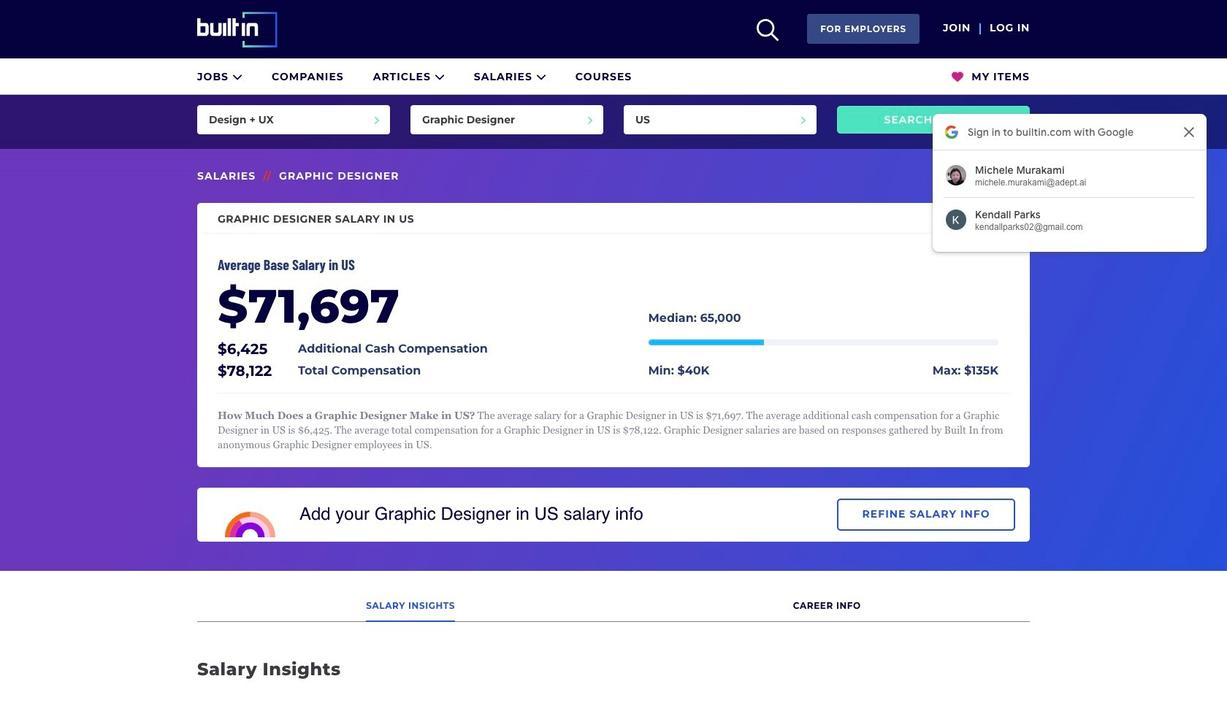 Task type: locate. For each thing, give the bounding box(es) containing it.
built in national image
[[197, 11, 298, 47]]

icon image
[[757, 19, 779, 41], [953, 71, 964, 83], [232, 71, 243, 81], [435, 71, 445, 81], [536, 71, 547, 81]]



